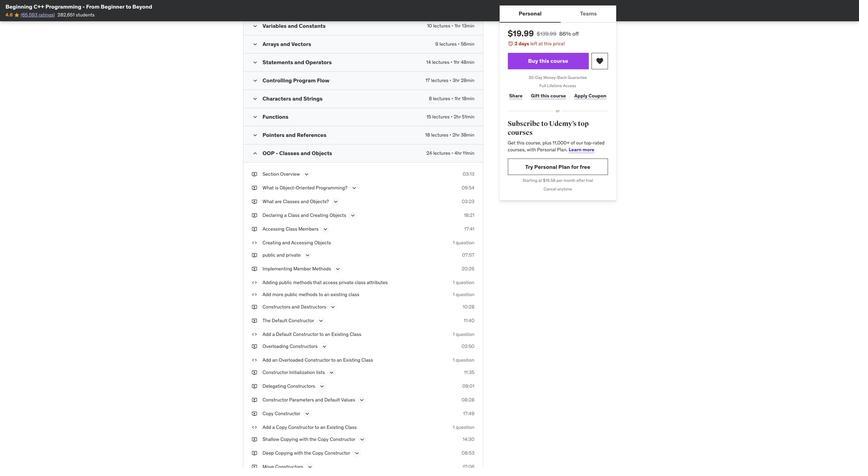 Task type: vqa. For each thing, say whether or not it's contained in the screenshot.
Udemy Affiliate API link
no



Task type: describe. For each thing, give the bounding box(es) containing it.
characters and strings
[[263, 95, 323, 102]]

0 vertical spatial methods
[[293, 279, 312, 285]]

11:35
[[464, 369, 475, 375]]

plan
[[559, 163, 571, 170]]

methods
[[313, 266, 331, 272]]

this for gift
[[541, 93, 550, 99]]

lectures for flow
[[432, 77, 449, 83]]

2hr for functions
[[454, 114, 461, 120]]

11,000+
[[553, 140, 570, 146]]

• for constants
[[452, 23, 454, 29]]

xsmall image for declaring
[[252, 212, 257, 219]]

learn more
[[569, 147, 595, 153]]

copy up shallow
[[263, 411, 274, 417]]

destructors
[[301, 304, 326, 310]]

show lecture description image for section overview
[[304, 171, 310, 178]]

3 1 question from the top
[[453, 291, 475, 298]]

10 xsmall image from the top
[[252, 383, 257, 390]]

add an overloaded constructor to an existing class
[[263, 357, 373, 363]]

constructors and destructors
[[263, 304, 326, 310]]

1 horizontal spatial accessing
[[291, 240, 313, 246]]

what for what are classes and objects?
[[263, 198, 274, 205]]

copy constructor
[[263, 411, 301, 417]]

2 vertical spatial objects
[[315, 240, 331, 246]]

show lecture description image for what is object-oriented programming?
[[351, 185, 358, 192]]

2 question from the top
[[456, 279, 475, 285]]

vectors
[[292, 40, 311, 47]]

parameters
[[289, 397, 314, 403]]

and up public and private
[[282, 240, 290, 246]]

3hr
[[453, 77, 460, 83]]

apply coupon
[[575, 93, 607, 99]]

12 xsmall image from the top
[[252, 411, 257, 417]]

full
[[540, 83, 547, 88]]

1 question from the top
[[456, 240, 475, 246]]

11 xsmall image from the top
[[252, 397, 257, 404]]

pointers
[[263, 131, 285, 138]]

characters
[[263, 95, 291, 102]]

1 1 question from the top
[[453, 240, 475, 246]]

with for 14:30
[[300, 436, 309, 443]]

0 vertical spatial public
[[263, 252, 276, 258]]

14 xsmall image from the top
[[252, 436, 257, 443]]

2
[[515, 41, 518, 47]]

strings
[[304, 95, 323, 102]]

add for add an overloaded constructor to an existing class
[[263, 357, 271, 363]]

with for 08:53
[[294, 450, 303, 456]]

personal inside get this course, plus 11,000+ of our top-rated courses, with personal plan.
[[538, 147, 556, 153]]

small image for arrays and vectors
[[252, 41, 259, 48]]

functions
[[263, 113, 289, 120]]

5 1 from the top
[[453, 357, 455, 363]]

existing for add a default constructor to an existing class
[[332, 331, 349, 337]]

this for buy
[[540, 57, 550, 64]]

existing for add a copy constructor to an existing class
[[327, 424, 344, 430]]

small image for statements and operators
[[252, 59, 259, 66]]

deep copying with the copy constructor
[[263, 450, 350, 456]]

• for classes
[[452, 150, 454, 156]]

access
[[564, 83, 577, 88]]

more for learn
[[583, 147, 595, 153]]

2 1 from the top
[[453, 279, 455, 285]]

and right arrays
[[281, 40, 290, 47]]

10 lectures • 1hr 13min
[[427, 23, 475, 29]]

copying for deep
[[275, 450, 293, 456]]

15 xsmall image from the top
[[252, 464, 257, 468]]

small image for controlling
[[252, 77, 259, 84]]

delegating constructors
[[263, 383, 315, 389]]

1 vertical spatial class
[[349, 291, 360, 298]]

2 vertical spatial public
[[285, 291, 298, 298]]

course,
[[526, 140, 542, 146]]

11min
[[463, 150, 475, 156]]

coupon
[[589, 93, 607, 99]]

to for add an overloaded constructor to an existing class
[[332, 357, 336, 363]]

add more public methods to an existing class
[[263, 291, 360, 298]]

adding public methods that access private class attributes
[[263, 279, 388, 285]]

18min
[[462, 95, 475, 102]]

1 xsmall image from the top
[[252, 185, 257, 191]]

• for vectors
[[458, 41, 460, 47]]

section overview
[[263, 171, 300, 177]]

starting at $16.58 per month after trial cancel anytime
[[523, 178, 594, 192]]

trial
[[586, 178, 594, 183]]

a for default
[[273, 331, 275, 337]]

18 lectures • 2hr 38min
[[426, 132, 475, 138]]

day
[[536, 75, 543, 80]]

courses,
[[508, 147, 526, 153]]

and right variables
[[288, 22, 298, 29]]

show lecture description image for deep copying with the copy constructor
[[354, 450, 361, 457]]

top-
[[585, 140, 594, 146]]

show lecture description image for shallow copying with the copy constructor
[[359, 436, 366, 443]]

4 1 from the top
[[453, 331, 455, 337]]

11:40
[[464, 317, 475, 324]]

copying for shallow
[[281, 436, 298, 443]]

03:13
[[463, 171, 475, 177]]

0 vertical spatial objects
[[312, 150, 332, 157]]

1hr for statements and operators
[[454, 59, 460, 65]]

lectures for classes
[[434, 150, 451, 156]]

controlling program flow
[[263, 77, 330, 84]]

alarm image
[[508, 41, 514, 46]]

6 1 from the top
[[453, 424, 455, 430]]

24 lectures • 4hr 11min
[[427, 150, 475, 156]]

show lecture description image for constructor initialization lists
[[329, 369, 335, 376]]

18
[[426, 132, 430, 138]]

overloaded
[[279, 357, 304, 363]]

program
[[293, 77, 316, 84]]

• left 51min
[[451, 114, 453, 120]]

(65,593 ratings)
[[21, 12, 55, 18]]

to left beyond at the top of the page
[[126, 3, 131, 10]]

1 vertical spatial default
[[276, 331, 292, 337]]

plan.
[[558, 147, 568, 153]]

add for add a copy constructor to an existing class
[[263, 424, 271, 430]]

price!
[[554, 41, 566, 47]]

students
[[76, 12, 95, 18]]

add a default constructor to an existing class
[[263, 331, 362, 337]]

overview
[[280, 171, 300, 177]]

lectures for vectors
[[440, 41, 457, 47]]

08:28
[[462, 397, 475, 403]]

and down vectors
[[295, 59, 304, 66]]

a for class
[[285, 212, 287, 218]]

3 1 from the top
[[453, 291, 455, 298]]

and right parameters
[[315, 397, 323, 403]]

and up "implementing"
[[277, 252, 285, 258]]

is
[[275, 185, 279, 191]]

1 horizontal spatial private
[[339, 279, 354, 285]]

copy down the copy constructor
[[276, 424, 287, 430]]

the for shallow
[[310, 436, 317, 443]]

back
[[558, 75, 567, 80]]

2 vertical spatial personal
[[535, 163, 558, 170]]

show lecture description image for implementing member methods
[[335, 266, 342, 272]]

apply coupon button
[[573, 89, 608, 103]]

03:23
[[462, 198, 475, 205]]

small image for pointers and references
[[252, 132, 259, 139]]

4 question from the top
[[456, 331, 475, 337]]

17 lectures • 3hr 28min
[[426, 77, 475, 83]]

2 days left at this price!
[[515, 41, 566, 47]]

30-day money-back guarantee full lifetime access
[[529, 75, 588, 88]]

overloading constructors
[[263, 343, 318, 350]]

beyond
[[133, 3, 152, 10]]

18:21
[[464, 212, 475, 218]]

xsmall image for section
[[252, 171, 257, 178]]

of
[[571, 140, 575, 146]]

course for buy this course
[[551, 57, 569, 64]]

after
[[577, 178, 586, 183]]

8 xsmall image from the top
[[252, 357, 257, 364]]

1 vertical spatial objects
[[330, 212, 347, 218]]

share button
[[508, 89, 524, 103]]

show lecture description image for accessing class members
[[322, 226, 329, 233]]

off
[[573, 30, 579, 37]]

are
[[275, 198, 282, 205]]

gift
[[531, 93, 540, 99]]

6 question from the top
[[456, 424, 475, 430]]

2 1 question from the top
[[453, 279, 475, 285]]

existing for add an overloaded constructor to an existing class
[[343, 357, 361, 363]]

xsmall image for the
[[252, 317, 257, 324]]

this down the $139.99
[[544, 41, 552, 47]]

6 1 question from the top
[[453, 424, 475, 430]]

an for add more public methods to an existing class
[[325, 291, 330, 298]]

learn more link
[[569, 147, 595, 153]]

9
[[436, 41, 439, 47]]

anytime
[[558, 186, 572, 192]]

what are classes and objects?
[[263, 198, 329, 205]]

14
[[427, 59, 431, 65]]

and right the pointers
[[286, 131, 296, 138]]

teams
[[581, 10, 597, 17]]

guarantee
[[568, 75, 588, 80]]

an for add a copy constructor to an existing class
[[321, 424, 326, 430]]

56min
[[461, 41, 475, 47]]

classes for are
[[283, 198, 300, 205]]

xsmall image for what
[[252, 198, 257, 205]]

declaring
[[263, 212, 283, 218]]

282,651 students
[[58, 12, 95, 18]]

overloading
[[263, 343, 289, 350]]

13 xsmall image from the top
[[252, 424, 257, 431]]

variables
[[263, 22, 287, 29]]



Task type: locate. For each thing, give the bounding box(es) containing it.
buy this course button
[[508, 53, 589, 69]]

2 course from the top
[[551, 93, 566, 99]]

show lecture description image for what are classes and objects?
[[333, 198, 340, 205]]

oriented
[[296, 185, 315, 191]]

this
[[544, 41, 552, 47], [540, 57, 550, 64], [541, 93, 550, 99], [517, 140, 525, 146]]

• left 38min
[[450, 132, 452, 138]]

values
[[341, 397, 355, 403]]

small image
[[252, 41, 259, 48], [252, 59, 259, 66], [252, 114, 259, 120], [252, 132, 259, 139], [252, 150, 259, 157]]

personal
[[519, 10, 542, 17], [538, 147, 556, 153], [535, 163, 558, 170]]

course inside button
[[551, 57, 569, 64]]

0 vertical spatial constructors
[[263, 304, 291, 310]]

0 vertical spatial default
[[272, 317, 288, 324]]

question down 20:26
[[456, 279, 475, 285]]

arrays and vectors
[[263, 40, 311, 47]]

starting
[[523, 178, 538, 183]]

282,651
[[58, 12, 75, 18]]

to left udemy's
[[542, 119, 548, 128]]

09:01
[[463, 383, 475, 389]]

and left 'strings'
[[293, 95, 302, 102]]

3 add from the top
[[263, 357, 271, 363]]

more for add
[[273, 291, 284, 298]]

1 vertical spatial copying
[[275, 450, 293, 456]]

0 vertical spatial 2hr
[[454, 114, 461, 120]]

share
[[510, 93, 523, 99]]

0 vertical spatial what
[[263, 185, 274, 191]]

small image left oop
[[252, 150, 259, 157]]

class for add a default constructor to an existing class
[[350, 331, 362, 337]]

lectures right the '8'
[[433, 95, 451, 102]]

subscribe
[[508, 119, 540, 128]]

38min
[[461, 132, 475, 138]]

15
[[427, 114, 432, 120]]

1hr for characters and strings
[[455, 95, 461, 102]]

show lecture description image for public and private
[[304, 252, 311, 259]]

copy down "add a copy constructor to an existing class"
[[318, 436, 329, 443]]

an
[[325, 291, 330, 298], [325, 331, 331, 337], [273, 357, 278, 363], [337, 357, 342, 363], [321, 424, 326, 430]]

course up back
[[551, 57, 569, 64]]

0 horizontal spatial more
[[273, 291, 284, 298]]

statements and operators
[[263, 59, 332, 66]]

0 vertical spatial class
[[355, 279, 366, 285]]

to up shallow copying with the copy constructor
[[315, 424, 319, 430]]

to inside "subscribe to udemy's top courses"
[[542, 119, 548, 128]]

5 1 question from the top
[[453, 357, 475, 363]]

private
[[286, 252, 301, 258], [339, 279, 354, 285]]

copying right deep
[[275, 450, 293, 456]]

xsmall image for implementing
[[252, 266, 257, 272]]

0 vertical spatial a
[[285, 212, 287, 218]]

0 vertical spatial existing
[[332, 331, 349, 337]]

0 vertical spatial personal
[[519, 10, 542, 17]]

a for copy
[[273, 424, 275, 430]]

2 xsmall image from the top
[[252, 198, 257, 205]]

this inside button
[[540, 57, 550, 64]]

show lecture description image for constructors and destructors
[[330, 304, 337, 311]]

2hr for pointers and references
[[453, 132, 460, 138]]

accessing down declaring on the left top of the page
[[263, 226, 285, 232]]

show lecture description image for the default constructor
[[318, 317, 325, 324]]

at right 'left'
[[539, 41, 543, 47]]

wishlist image
[[596, 57, 604, 65]]

copy down shallow copying with the copy constructor
[[313, 450, 324, 456]]

objects down the members
[[315, 240, 331, 246]]

4.6
[[5, 12, 13, 18]]

lifetime
[[548, 83, 563, 88]]

0 vertical spatial accessing
[[263, 226, 285, 232]]

arrays
[[263, 40, 279, 47]]

1 vertical spatial classes
[[283, 198, 300, 205]]

1 question up '10:28'
[[453, 291, 475, 298]]

lectures right the 10
[[434, 23, 451, 29]]

a up overloading
[[273, 331, 275, 337]]

xsmall image for overloading
[[252, 343, 257, 350]]

2 vertical spatial default
[[325, 397, 340, 403]]

1hr left 48min
[[454, 59, 460, 65]]

personal up '$19.99'
[[519, 10, 542, 17]]

3 question from the top
[[456, 291, 475, 298]]

1 vertical spatial what
[[263, 198, 274, 205]]

• left 4hr
[[452, 150, 454, 156]]

3 small image from the top
[[252, 95, 259, 102]]

lectures right 17
[[432, 77, 449, 83]]

personal up $16.58
[[535, 163, 558, 170]]

a up shallow
[[273, 424, 275, 430]]

to for add a copy constructor to an existing class
[[315, 424, 319, 430]]

methods down member
[[293, 279, 312, 285]]

objects down references
[[312, 150, 332, 157]]

to down that
[[319, 291, 323, 298]]

0 horizontal spatial -
[[83, 3, 85, 10]]

class
[[355, 279, 366, 285], [349, 291, 360, 298]]

public and private
[[263, 252, 301, 258]]

$139.99
[[537, 30, 557, 37]]

24
[[427, 150, 432, 156]]

constructors
[[263, 304, 291, 310], [290, 343, 318, 350], [287, 383, 315, 389]]

add for add more public methods to an existing class
[[263, 291, 271, 298]]

small image left statements
[[252, 59, 259, 66]]

• left 3hr
[[450, 77, 452, 83]]

public
[[263, 252, 276, 258], [279, 279, 292, 285], [285, 291, 298, 298]]

8 lectures • 1hr 18min
[[429, 95, 475, 102]]

course for gift this course
[[551, 93, 566, 99]]

1 question up "07:57" at the right of page
[[453, 240, 475, 246]]

ratings)
[[39, 12, 55, 18]]

1 course from the top
[[551, 57, 569, 64]]

tab list containing personal
[[500, 5, 617, 23]]

classes for -
[[279, 150, 300, 157]]

2hr
[[454, 114, 461, 120], [453, 132, 460, 138]]

question up 02:50
[[456, 331, 475, 337]]

1 vertical spatial course
[[551, 93, 566, 99]]

xsmall image
[[252, 171, 257, 178], [252, 198, 257, 205], [252, 212, 257, 219], [252, 240, 257, 246], [252, 266, 257, 272], [252, 317, 257, 324], [252, 343, 257, 350], [252, 450, 257, 457]]

• left 18min
[[452, 95, 454, 102]]

2 vertical spatial existing
[[327, 424, 344, 430]]

get
[[508, 140, 516, 146]]

more
[[583, 147, 595, 153], [273, 291, 284, 298]]

operators
[[306, 59, 332, 66]]

default left values
[[325, 397, 340, 403]]

2 add from the top
[[263, 331, 271, 337]]

course down lifetime
[[551, 93, 566, 99]]

show lecture description image for constructor parameters and default values
[[359, 397, 366, 404]]

lectures for strings
[[433, 95, 451, 102]]

udemy's
[[550, 119, 577, 128]]

13min
[[462, 23, 475, 29]]

add a copy constructor to an existing class
[[263, 424, 357, 430]]

learn
[[569, 147, 582, 153]]

3 small image from the top
[[252, 114, 259, 120]]

constructors up parameters
[[287, 383, 315, 389]]

to for add a default constructor to an existing class
[[320, 331, 324, 337]]

6 xsmall image from the top
[[252, 317, 257, 324]]

0 vertical spatial 1hr
[[455, 23, 461, 29]]

2 what from the top
[[263, 198, 274, 205]]

2 vertical spatial 1hr
[[455, 95, 461, 102]]

references
[[297, 131, 327, 138]]

• for operators
[[451, 59, 453, 65]]

6 xsmall image from the top
[[252, 304, 257, 310]]

statements
[[263, 59, 293, 66]]

3 xsmall image from the top
[[252, 212, 257, 219]]

buy this course
[[529, 57, 569, 64]]

4 small image from the top
[[252, 132, 259, 139]]

1 vertical spatial with
[[300, 436, 309, 443]]

2 vertical spatial constructors
[[287, 383, 315, 389]]

2 small image from the top
[[252, 77, 259, 84]]

add for add a default constructor to an existing class
[[263, 331, 271, 337]]

add down the the
[[263, 331, 271, 337]]

public up "implementing"
[[263, 252, 276, 258]]

creating up public and private
[[263, 240, 281, 246]]

1 question
[[453, 240, 475, 246], [453, 279, 475, 285], [453, 291, 475, 298], [453, 331, 475, 337], [453, 357, 475, 363], [453, 424, 475, 430]]

4 add from the top
[[263, 424, 271, 430]]

to for add more public methods to an existing class
[[319, 291, 323, 298]]

• left 13min on the right top of the page
[[452, 23, 454, 29]]

2 xsmall image from the top
[[252, 226, 257, 233]]

- right oop
[[276, 150, 278, 157]]

1 horizontal spatial creating
[[310, 212, 329, 218]]

2 vertical spatial a
[[273, 424, 275, 430]]

from
[[86, 3, 100, 10]]

1 vertical spatial the
[[304, 450, 311, 456]]

0 vertical spatial with
[[527, 147, 536, 153]]

0 vertical spatial at
[[539, 41, 543, 47]]

at inside starting at $16.58 per month after trial cancel anytime
[[539, 178, 543, 183]]

show lecture description image for delegating constructors
[[319, 383, 326, 390]]

1 vertical spatial 2hr
[[453, 132, 460, 138]]

default up overloading constructors on the left
[[276, 331, 292, 337]]

1 horizontal spatial more
[[583, 147, 595, 153]]

show lecture description image
[[333, 198, 340, 205], [304, 252, 311, 259], [330, 304, 337, 311], [318, 317, 325, 324], [321, 343, 328, 350], [319, 383, 326, 390], [304, 411, 311, 417], [359, 436, 366, 443], [354, 450, 361, 457]]

1 vertical spatial creating
[[263, 240, 281, 246]]

1 question up 11:35 on the bottom
[[453, 357, 475, 363]]

initialization
[[289, 369, 315, 375]]

add up shallow
[[263, 424, 271, 430]]

lectures right 18 on the top of page
[[432, 132, 449, 138]]

10:28
[[463, 304, 475, 310]]

class for add a copy constructor to an existing class
[[345, 424, 357, 430]]

5 question from the top
[[456, 357, 475, 363]]

1 vertical spatial at
[[539, 178, 543, 183]]

lists
[[316, 369, 325, 375]]

private down creating and accessing objects
[[286, 252, 301, 258]]

$19.99 $139.99 86% off
[[508, 28, 579, 39]]

0 vertical spatial course
[[551, 57, 569, 64]]

constructors for delegating constructors
[[287, 383, 315, 389]]

small image for characters
[[252, 95, 259, 102]]

0 vertical spatial creating
[[310, 212, 329, 218]]

try personal plan for free
[[526, 163, 591, 170]]

1 what from the top
[[263, 185, 274, 191]]

$19.99
[[508, 28, 534, 39]]

add
[[263, 291, 271, 298], [263, 331, 271, 337], [263, 357, 271, 363], [263, 424, 271, 430]]

1 vertical spatial -
[[276, 150, 278, 157]]

1 vertical spatial methods
[[299, 291, 318, 298]]

course
[[551, 57, 569, 64], [551, 93, 566, 99]]

02:50
[[462, 343, 475, 350]]

2 small image from the top
[[252, 59, 259, 66]]

7 xsmall image from the top
[[252, 343, 257, 350]]

0 vertical spatial -
[[83, 3, 85, 10]]

2hr left 51min
[[454, 114, 461, 120]]

1 vertical spatial accessing
[[291, 240, 313, 246]]

5 xsmall image from the top
[[252, 266, 257, 272]]

class left attributes
[[355, 279, 366, 285]]

question up 11:35 on the bottom
[[456, 357, 475, 363]]

constructor
[[289, 317, 314, 324], [293, 331, 319, 337], [305, 357, 330, 363], [263, 369, 288, 375], [263, 397, 288, 403], [275, 411, 301, 417], [288, 424, 314, 430], [330, 436, 356, 443], [325, 450, 350, 456]]

1 vertical spatial more
[[273, 291, 284, 298]]

4 xsmall image from the top
[[252, 240, 257, 246]]

0 horizontal spatial private
[[286, 252, 301, 258]]

the default constructor
[[263, 317, 314, 324]]

this up courses,
[[517, 140, 525, 146]]

- up the students
[[83, 3, 85, 10]]

and up the default constructor
[[292, 304, 300, 310]]

0 vertical spatial classes
[[279, 150, 300, 157]]

1 question up 14:30
[[453, 424, 475, 430]]

20:26
[[462, 266, 475, 272]]

lectures for constants
[[434, 23, 451, 29]]

09:54
[[462, 185, 475, 191]]

0 vertical spatial small image
[[252, 23, 259, 29]]

small image left controlling at the top left of the page
[[252, 77, 259, 84]]

money-
[[544, 75, 558, 80]]

0 vertical spatial the
[[310, 436, 317, 443]]

5 small image from the top
[[252, 150, 259, 157]]

small image left the pointers
[[252, 132, 259, 139]]

3 xsmall image from the top
[[252, 252, 257, 259]]

methods
[[293, 279, 312, 285], [299, 291, 318, 298]]

question up '10:28'
[[456, 291, 475, 298]]

lectures for references
[[432, 132, 449, 138]]

constructors up the the
[[263, 304, 291, 310]]

9 xsmall image from the top
[[252, 369, 257, 376]]

variables and constants
[[263, 22, 326, 29]]

1
[[453, 240, 455, 246], [453, 279, 455, 285], [453, 291, 455, 298], [453, 331, 455, 337], [453, 357, 455, 363], [453, 424, 455, 430]]

an for add an overloaded constructor to an existing class
[[337, 357, 342, 363]]

• for references
[[450, 132, 452, 138]]

1 small image from the top
[[252, 23, 259, 29]]

show lecture description image for overloading constructors
[[321, 343, 328, 350]]

this inside get this course, plus 11,000+ of our top-rated courses, with personal plan.
[[517, 140, 525, 146]]

that
[[313, 279, 322, 285]]

lectures right 14
[[432, 59, 450, 65]]

what is object-oriented programming?
[[263, 185, 348, 191]]

17:41
[[465, 226, 475, 232]]

plus
[[543, 140, 552, 146]]

lectures for operators
[[432, 59, 450, 65]]

1 vertical spatial personal
[[538, 147, 556, 153]]

$16.58
[[543, 178, 556, 183]]

small image left variables
[[252, 23, 259, 29]]

add down overloading
[[263, 357, 271, 363]]

1 vertical spatial public
[[279, 279, 292, 285]]

1 vertical spatial existing
[[343, 357, 361, 363]]

public up constructors and destructors
[[285, 291, 298, 298]]

copying
[[281, 436, 298, 443], [275, 450, 293, 456]]

show lecture description image for declaring a class and creating objects
[[350, 212, 357, 219]]

what left is
[[263, 185, 274, 191]]

1 vertical spatial 1hr
[[454, 59, 460, 65]]

• left 48min
[[451, 59, 453, 65]]

an for add a default constructor to an existing class
[[325, 331, 331, 337]]

personal button
[[500, 5, 561, 22]]

personal down plus
[[538, 147, 556, 153]]

• for strings
[[452, 95, 454, 102]]

small image
[[252, 23, 259, 29], [252, 77, 259, 84], [252, 95, 259, 102]]

subscribe to udemy's top courses
[[508, 119, 589, 137]]

7 xsmall image from the top
[[252, 331, 257, 338]]

2 vertical spatial small image
[[252, 95, 259, 102]]

8 xsmall image from the top
[[252, 450, 257, 457]]

1 horizontal spatial -
[[276, 150, 278, 157]]

and down what is object-oriented programming? at the top left of the page
[[301, 198, 309, 205]]

1 add from the top
[[263, 291, 271, 298]]

show lecture description image
[[304, 171, 310, 178], [351, 185, 358, 192], [350, 212, 357, 219], [322, 226, 329, 233], [335, 266, 342, 272], [329, 369, 335, 376], [359, 397, 366, 404], [307, 464, 314, 468]]

lectures right 15
[[433, 114, 450, 120]]

small image for oop - classes and objects
[[252, 150, 259, 157]]

1 vertical spatial private
[[339, 279, 354, 285]]

at left $16.58
[[539, 178, 543, 183]]

existing
[[332, 331, 349, 337], [343, 357, 361, 363], [327, 424, 344, 430]]

1 vertical spatial a
[[273, 331, 275, 337]]

section
[[263, 171, 279, 177]]

accessing class members
[[263, 226, 319, 232]]

10
[[427, 23, 432, 29]]

question up 14:30
[[456, 424, 475, 430]]

access
[[323, 279, 338, 285]]

0 vertical spatial private
[[286, 252, 301, 258]]

1 1 from the top
[[453, 240, 455, 246]]

apply
[[575, 93, 588, 99]]

1hr left 18min
[[455, 95, 461, 102]]

1 vertical spatial small image
[[252, 77, 259, 84]]

1 question down 20:26
[[453, 279, 475, 285]]

1 question up 02:50
[[453, 331, 475, 337]]

4 1 question from the top
[[453, 331, 475, 337]]

0 vertical spatial copying
[[281, 436, 298, 443]]

small image left characters
[[252, 95, 259, 102]]

to up add an overloaded constructor to an existing class
[[320, 331, 324, 337]]

tab list
[[500, 5, 617, 23]]

1 small image from the top
[[252, 41, 259, 48]]

the down "add a copy constructor to an existing class"
[[310, 436, 317, 443]]

what left are
[[263, 198, 274, 205]]

xsmall image for deep
[[252, 450, 257, 457]]

more down adding
[[273, 291, 284, 298]]

beginning c++ programming - from beginner to beyond
[[5, 3, 152, 10]]

4 xsmall image from the top
[[252, 279, 257, 286]]

default right the the
[[272, 317, 288, 324]]

classes down pointers and references
[[279, 150, 300, 157]]

constructors for overloading constructors
[[290, 343, 318, 350]]

constructor initialization lists
[[263, 369, 325, 375]]

the for deep
[[304, 450, 311, 456]]

creating down objects? at top
[[310, 212, 329, 218]]

08:53
[[462, 450, 475, 456]]

28min
[[461, 77, 475, 83]]

86%
[[560, 30, 572, 37]]

attributes
[[367, 279, 388, 285]]

private up existing
[[339, 279, 354, 285]]

try personal plan for free link
[[508, 159, 608, 175]]

1hr left 13min on the right top of the page
[[455, 23, 461, 29]]

with inside get this course, plus 11,000+ of our top-rated courses, with personal plan.
[[527, 147, 536, 153]]

constructor parameters and default values
[[263, 397, 355, 403]]

existing
[[331, 291, 348, 298]]

xsmall image
[[252, 185, 257, 191], [252, 226, 257, 233], [252, 252, 257, 259], [252, 279, 257, 286], [252, 291, 257, 298], [252, 304, 257, 310], [252, 331, 257, 338], [252, 357, 257, 364], [252, 369, 257, 376], [252, 383, 257, 390], [252, 397, 257, 404], [252, 411, 257, 417], [252, 424, 257, 431], [252, 436, 257, 443], [252, 464, 257, 468]]

small image for variables
[[252, 23, 259, 29]]

more down the top-
[[583, 147, 595, 153]]

methods up destructors
[[299, 291, 318, 298]]

• for flow
[[450, 77, 452, 83]]

the down shallow copying with the copy constructor
[[304, 450, 311, 456]]

1 vertical spatial constructors
[[290, 343, 318, 350]]

question up "07:57" at the right of page
[[456, 240, 475, 246]]

1hr for variables and constants
[[455, 23, 461, 29]]

2 vertical spatial with
[[294, 450, 303, 456]]

personal inside 'button'
[[519, 10, 542, 17]]

lectures right 24
[[434, 150, 451, 156]]

and up the members
[[301, 212, 309, 218]]

0 vertical spatial more
[[583, 147, 595, 153]]

show lecture description image for copy constructor
[[304, 411, 311, 417]]

this right gift
[[541, 93, 550, 99]]

lectures right 9
[[440, 41, 457, 47]]

class for add an overloaded constructor to an existing class
[[362, 357, 373, 363]]

small image for functions
[[252, 114, 259, 120]]

0 horizontal spatial creating
[[263, 240, 281, 246]]

the
[[263, 317, 271, 324]]

and down references
[[301, 150, 311, 157]]

a right declaring on the left top of the page
[[285, 212, 287, 218]]

1 xsmall image from the top
[[252, 171, 257, 178]]

0 horizontal spatial accessing
[[263, 226, 285, 232]]

this for get
[[517, 140, 525, 146]]

5 xsmall image from the top
[[252, 291, 257, 298]]

object-
[[280, 185, 296, 191]]

what for what is object-oriented programming?
[[263, 185, 274, 191]]



